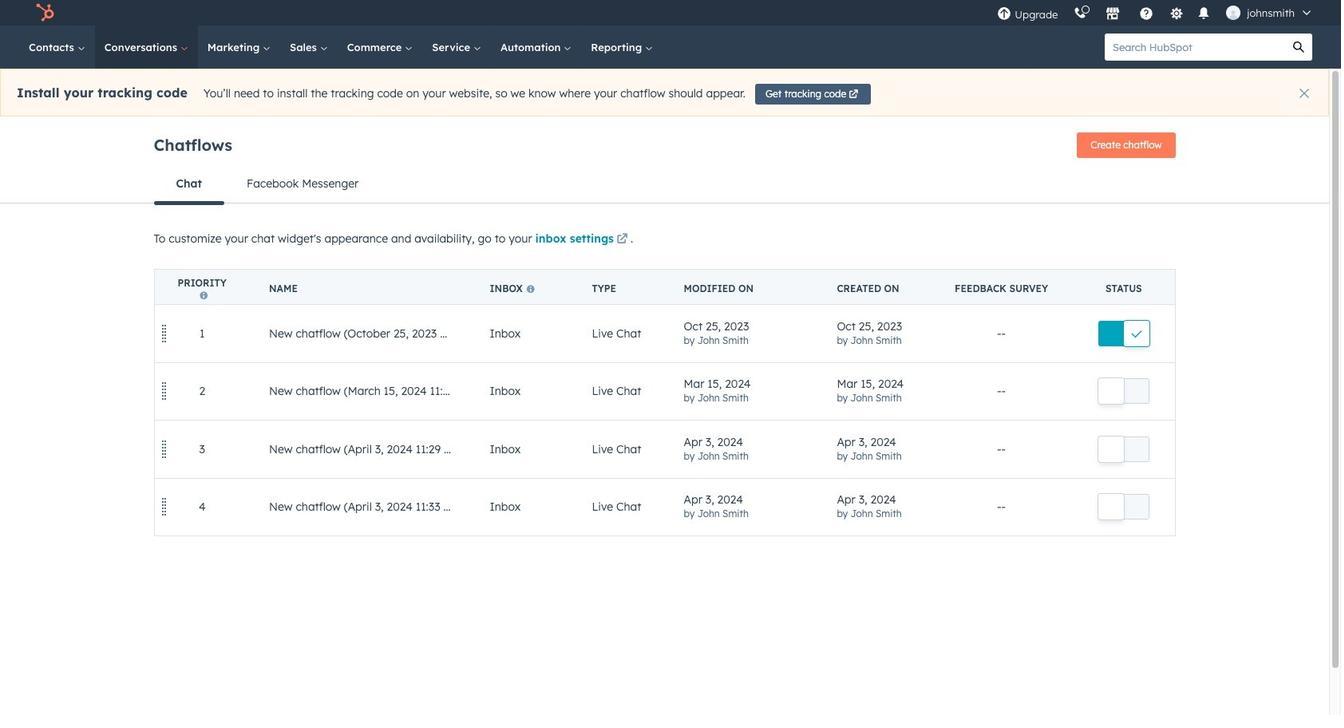 Task type: locate. For each thing, give the bounding box(es) containing it.
link opens in a new window image
[[617, 234, 628, 246]]

menu
[[989, 0, 1322, 26]]

navigation
[[154, 164, 1176, 205]]

banner
[[154, 128, 1176, 164]]

link opens in a new window image
[[617, 231, 628, 250]]

alert
[[0, 69, 1329, 117]]

john smith image
[[1226, 6, 1241, 20]]

Search HubSpot search field
[[1105, 34, 1285, 61]]



Task type: vqa. For each thing, say whether or not it's contained in the screenshot.
Search HubSpot Search Field
yes



Task type: describe. For each thing, give the bounding box(es) containing it.
close image
[[1300, 89, 1309, 98]]

marketplaces image
[[1106, 7, 1120, 22]]



